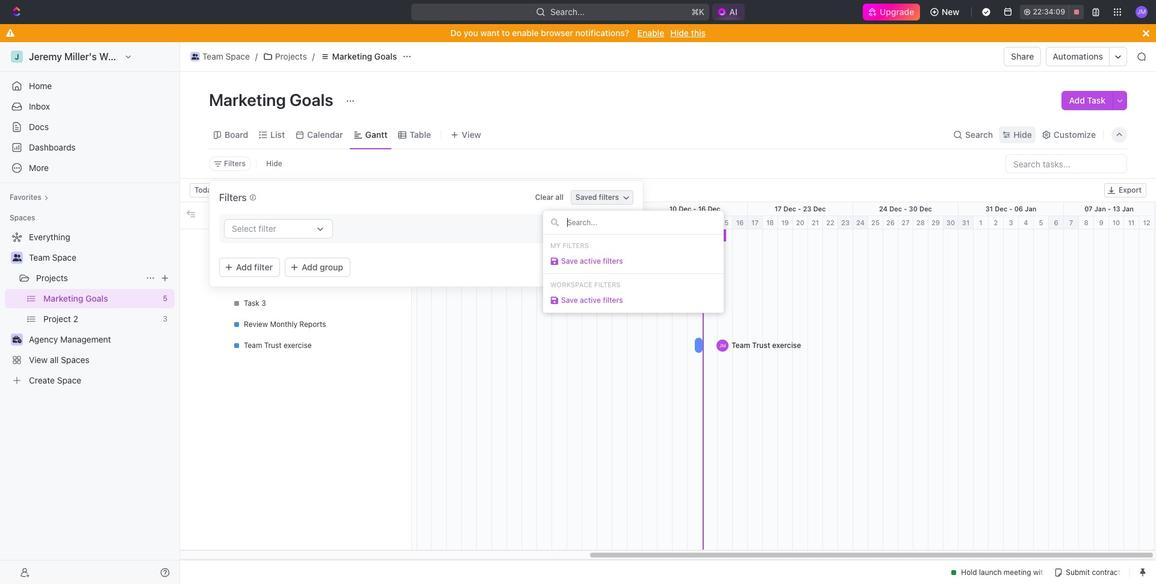 Task type: locate. For each thing, give the bounding box(es) containing it.
1 horizontal spatial exercise
[[773, 341, 802, 350]]

2 right '1'
[[995, 219, 999, 227]]

2 horizontal spatial filters
[[595, 281, 621, 289]]

active
[[580, 257, 601, 266], [580, 296, 601, 305]]

8 dec from the left
[[920, 205, 933, 213]]

1 horizontal spatial 17
[[775, 205, 782, 213]]

filters right workspace
[[595, 281, 621, 289]]

task up customize
[[1088, 95, 1106, 105]]

filter inside dropdown button
[[259, 224, 277, 234]]

export
[[1120, 186, 1143, 195]]

0 vertical spatial 24
[[880, 205, 888, 213]]

team inside the in progress 
 
 
 
 
 team trust exercise cell
[[244, 341, 262, 350]]

add group
[[302, 262, 343, 272]]

add inside button
[[302, 262, 318, 272]]

1 vertical spatial 24
[[857, 219, 865, 227]]

home
[[29, 81, 52, 91]]

0 horizontal spatial hide
[[266, 159, 282, 168]]

13
[[1114, 205, 1121, 213]]

save down my filters
[[562, 257, 578, 266]]

07 jan - 13 jan
[[1085, 205, 1135, 213]]

1 horizontal spatial add
[[302, 262, 318, 272]]

dec up 19
[[784, 205, 797, 213]]

2 vertical spatial hide
[[266, 159, 282, 168]]

1 horizontal spatial 10
[[1113, 219, 1121, 227]]

active up workspace filters at top
[[580, 257, 601, 266]]

add inside button
[[1070, 95, 1086, 105]]

save active filters down workspace filters at top
[[562, 296, 624, 305]]

1 horizontal spatial 31
[[986, 205, 994, 213]]

29 element
[[477, 216, 492, 230], [929, 216, 944, 230]]

0 horizontal spatial 29 element
[[477, 216, 492, 230]]

0 horizontal spatial 30
[[910, 205, 918, 213]]

export button
[[1105, 183, 1147, 198]]

31 left '1'
[[963, 219, 970, 227]]

0 horizontal spatial projects
[[36, 273, 68, 283]]

15
[[722, 219, 729, 227]]

28 element left 29
[[914, 216, 929, 230]]

projects link inside sidebar navigation
[[36, 269, 141, 288]]

2 25 element from the left
[[869, 216, 884, 230]]

1 vertical spatial active
[[580, 296, 601, 305]]

share
[[1012, 51, 1035, 61]]

2 - from the left
[[694, 205, 697, 213]]

team inside sidebar navigation
[[29, 252, 50, 263]]

gantt link
[[363, 126, 388, 143]]

0 horizontal spatial 11 element
[[658, 216, 673, 230]]

projects link
[[260, 49, 310, 64], [36, 269, 141, 288]]

1 vertical spatial projects link
[[36, 269, 141, 288]]

1 dec from the left
[[574, 205, 586, 213]]

23
[[804, 205, 812, 213], [842, 219, 850, 227]]

1 12 element from the left
[[673, 216, 688, 230]]

28 element containing 28
[[914, 216, 929, 230]]

dec up the 14 element
[[708, 205, 721, 213]]

0 horizontal spatial 5
[[573, 219, 577, 227]]

row group containing marketing goals
[[180, 230, 412, 550]]

3 - from the left
[[799, 205, 802, 213]]

29 element right 28
[[929, 216, 944, 230]]

1 horizontal spatial trust
[[753, 341, 771, 350]]

1 vertical spatial user group image
[[12, 254, 21, 262]]

1 vertical spatial today
[[706, 232, 724, 239]]

- inside 07 jan - 13 jan element
[[1109, 205, 1112, 213]]

add task button
[[1063, 91, 1114, 110]]

23 up 20
[[804, 205, 812, 213]]

2 dec from the left
[[604, 205, 617, 213]]

0 horizontal spatial today
[[195, 186, 216, 195]]

10 dec - 16 dec
[[670, 205, 721, 213]]

/
[[255, 51, 258, 61], [313, 51, 315, 61]]

1 save active filters from the top
[[562, 257, 624, 266]]

today inside button
[[195, 186, 216, 195]]

‎task 2 row
[[180, 272, 412, 293]]

24 element left 25
[[854, 216, 869, 230]]

26 element
[[432, 216, 447, 230], [884, 216, 899, 230]]

0 vertical spatial 2
[[995, 219, 999, 227]]

1 element
[[507, 216, 522, 230]]

marketing inside the 'marketing goals' cell
[[239, 235, 274, 244]]

10 element down 13 at the right
[[1110, 216, 1125, 230]]

25 element down 19 nov - 25 nov element
[[418, 216, 432, 230]]

schedule
[[271, 256, 302, 265]]

17 inside 17 dec - 23 dec element
[[775, 205, 782, 213]]

hide down list "link"
[[266, 159, 282, 168]]

1 vertical spatial task
[[244, 299, 260, 308]]

user group image
[[191, 54, 199, 60], [12, 254, 21, 262]]

exercise
[[284, 341, 312, 350], [773, 341, 802, 350]]

2 11 element from the left
[[1125, 216, 1140, 230]]

notifications?
[[576, 28, 630, 38]]

2 26 element from the left
[[884, 216, 899, 230]]

marketing goals
[[332, 51, 397, 61], [209, 90, 337, 110], [239, 235, 296, 244]]

6 down 03 dec - 09 dec element at top
[[588, 219, 592, 227]]

board
[[225, 129, 248, 139]]

1 horizontal spatial 27 element
[[899, 216, 914, 230]]

03 dec - 09 dec
[[563, 205, 617, 213]]

4
[[558, 219, 562, 227], [1025, 219, 1029, 227]]

6 left 7 on the right of page
[[1055, 219, 1059, 227]]

5 - from the left
[[1010, 205, 1013, 213]]

filters up name on the top
[[219, 192, 249, 203]]

filters down 'board' link
[[224, 159, 246, 168]]

24 element
[[403, 216, 418, 230], [854, 216, 869, 230]]

 image
[[187, 210, 195, 218]]

docs
[[29, 122, 49, 132]]

filters up 09
[[599, 193, 619, 202]]

10 up the "search..." field
[[670, 205, 677, 213]]

- left 09
[[588, 205, 591, 213]]

10 for 10
[[1113, 219, 1121, 227]]

today
[[195, 186, 216, 195], [706, 232, 724, 239]]

17 dec - 23 dec element
[[748, 202, 854, 216]]

9 element
[[628, 216, 643, 230]]

projects
[[275, 51, 307, 61], [36, 273, 68, 283]]

column header
[[180, 202, 198, 229], [198, 202, 216, 229], [373, 202, 391, 229], [391, 202, 412, 229]]

- up 27
[[905, 205, 908, 213]]

jan for 06
[[1026, 205, 1037, 213]]

filters for workspace
[[595, 281, 621, 289]]

share button
[[1005, 47, 1042, 66]]

- up 20
[[799, 205, 802, 213]]

1 vertical spatial 31
[[963, 219, 970, 227]]

1 exercise from the left
[[284, 341, 312, 350]]

0 horizontal spatial space
[[52, 252, 76, 263]]

dashboards link
[[5, 138, 175, 157]]

1 trust from the left
[[264, 341, 282, 350]]

1 horizontal spatial 28 element
[[914, 216, 929, 230]]

1 horizontal spatial 24 element
[[854, 216, 869, 230]]

dec left 06
[[996, 205, 1008, 213]]

1 vertical spatial 17
[[752, 219, 759, 227]]

1 5 from the left
[[573, 219, 577, 227]]

0 vertical spatial save active filters
[[562, 257, 624, 266]]

18
[[767, 219, 775, 227]]

16 up 13 'element'
[[699, 205, 706, 213]]

30 element down 26 nov - 02 dec element
[[492, 216, 507, 230]]

1 horizontal spatial filters
[[563, 242, 589, 249]]

task
[[1088, 95, 1106, 105], [244, 299, 260, 308]]

- for 06
[[1010, 205, 1013, 213]]

1 vertical spatial filter
[[254, 262, 273, 272]]

16 right 15 element
[[737, 219, 744, 227]]

1 vertical spatial team space
[[29, 252, 76, 263]]

1 vertical spatial 10
[[1113, 219, 1121, 227]]

12 element down 10 dec - 16 dec
[[673, 216, 688, 230]]

0 horizontal spatial 25 element
[[418, 216, 432, 230]]

24
[[880, 205, 888, 213], [857, 219, 865, 227]]

0 vertical spatial hide
[[671, 28, 689, 38]]

1 - from the left
[[588, 205, 591, 213]]

- left 06
[[1010, 205, 1013, 213]]

1 10 element from the left
[[643, 216, 658, 230]]

0 horizontal spatial exercise
[[284, 341, 312, 350]]

17
[[775, 205, 782, 213], [752, 219, 759, 227]]

hide inside button
[[266, 159, 282, 168]]

1 horizontal spatial 2
[[995, 219, 999, 227]]

filter inside button
[[254, 262, 273, 272]]

2 30 element from the left
[[944, 216, 959, 230]]

1 jan from the left
[[1026, 205, 1037, 213]]

2 element
[[522, 216, 538, 230]]

2 vertical spatial filters
[[595, 281, 621, 289]]

2 29 element from the left
[[929, 216, 944, 230]]

3 dec from the left
[[679, 205, 692, 213]]

30 right 29
[[947, 219, 956, 227]]

dec right 03
[[574, 205, 586, 213]]

tree containing team space
[[5, 228, 175, 390]]

25 element left 26
[[869, 216, 884, 230]]

24 up 26
[[880, 205, 888, 213]]

4 - from the left
[[905, 205, 908, 213]]

1 horizontal spatial 29 element
[[929, 216, 944, 230]]

14 element
[[703, 216, 718, 230]]

add filter button
[[219, 258, 280, 277]]

0 horizontal spatial team space
[[29, 252, 76, 263]]

1 vertical spatial 2
[[262, 277, 266, 287]]

1 vertical spatial 16
[[737, 219, 744, 227]]

31 left 06
[[986, 205, 994, 213]]

1 horizontal spatial 30
[[947, 219, 956, 227]]

dec right 09
[[604, 205, 617, 213]]

2 6 from the left
[[1055, 219, 1059, 227]]

-
[[588, 205, 591, 213], [694, 205, 697, 213], [799, 205, 802, 213], [905, 205, 908, 213], [1010, 205, 1013, 213], [1109, 205, 1112, 213]]

upgrade link
[[863, 4, 921, 20]]

tree
[[5, 228, 175, 390]]

0 horizontal spatial 4
[[558, 219, 562, 227]]

9 dec from the left
[[996, 205, 1008, 213]]

8
[[1085, 219, 1089, 227]]

12 element
[[673, 216, 688, 230], [1140, 216, 1156, 230]]

2 column header from the left
[[198, 202, 216, 229]]

1 horizontal spatial 10 element
[[1110, 216, 1125, 230]]

1 vertical spatial space
[[52, 252, 76, 263]]

1 vertical spatial goals
[[290, 90, 334, 110]]

4 down the 31 dec - 06 jan element
[[1025, 219, 1029, 227]]

27 element down 26 nov - 02 dec element
[[447, 216, 462, 230]]

add
[[1070, 95, 1086, 105], [236, 262, 252, 272], [302, 262, 318, 272]]

29 element containing 29
[[929, 216, 944, 230]]

1 horizontal spatial 16
[[737, 219, 744, 227]]

4 up 'my' at the top of the page
[[558, 219, 562, 227]]

10 element right 8 element
[[643, 216, 658, 230]]

0 horizontal spatial 10 element
[[643, 216, 658, 230]]

5 down 03 dec - 09 dec
[[573, 219, 577, 227]]

12 element right '11'
[[1140, 216, 1156, 230]]

2 vertical spatial marketing goals
[[239, 235, 296, 244]]

dec up 13 'element'
[[679, 205, 692, 213]]

7 element
[[598, 216, 613, 230]]

3 jan from the left
[[1123, 205, 1135, 213]]

24 inside 24 dec - 30 dec element
[[880, 205, 888, 213]]

2 27 element from the left
[[899, 216, 914, 230]]

28 element down 26 nov - 02 dec element
[[462, 216, 477, 230]]

19 element
[[779, 216, 794, 230]]

1 horizontal spatial 26 element
[[884, 216, 899, 230]]

1 horizontal spatial jan
[[1095, 205, 1107, 213]]

- for 13
[[1109, 205, 1112, 213]]

- left 13 at the right
[[1109, 205, 1112, 213]]

1 horizontal spatial 5
[[1040, 219, 1044, 227]]

saved filters
[[576, 193, 619, 202]]

add filter
[[236, 262, 273, 272]]

2 vertical spatial marketing
[[239, 235, 274, 244]]

0 vertical spatial projects link
[[260, 49, 310, 64]]

1 horizontal spatial 6
[[1055, 219, 1059, 227]]

1 column header from the left
[[180, 202, 198, 229]]

1 horizontal spatial /
[[313, 51, 315, 61]]

trust right jm
[[753, 341, 771, 350]]

20 element
[[794, 216, 809, 230]]

dec up 21
[[814, 205, 827, 213]]

3 down the 31 dec - 06 jan element
[[1010, 219, 1014, 227]]

27 element
[[447, 216, 462, 230], [899, 216, 914, 230]]

0 vertical spatial save
[[562, 257, 578, 266]]

17 right 16 'element'
[[752, 219, 759, 227]]

0 horizontal spatial add
[[236, 262, 252, 272]]

1 4 from the left
[[558, 219, 562, 227]]

10
[[670, 205, 677, 213], [1113, 219, 1121, 227]]

0 vertical spatial filters
[[224, 159, 246, 168]]

16 inside 'element'
[[737, 219, 744, 227]]

jan right 07
[[1095, 205, 1107, 213]]

2 10 element from the left
[[1110, 216, 1125, 230]]

1 29 element from the left
[[477, 216, 492, 230]]

to do 
 
 
 
 
 task 3 cell
[[216, 293, 373, 314]]

10 element
[[643, 216, 658, 230], [1110, 216, 1125, 230]]

all
[[556, 193, 564, 202]]

my
[[551, 242, 561, 249]]

2 12 element from the left
[[1140, 216, 1156, 230]]

2 inside cell
[[262, 277, 266, 287]]

filters
[[219, 192, 249, 203], [599, 193, 619, 202], [603, 257, 624, 266], [603, 296, 624, 305]]

6 - from the left
[[1109, 205, 1112, 213]]

filter right select
[[259, 224, 277, 234]]

03 dec - 09 dec element
[[538, 202, 643, 216]]

‎task
[[244, 277, 260, 287]]

17 inside 17 element
[[752, 219, 759, 227]]

1 horizontal spatial today
[[706, 232, 724, 239]]

0 horizontal spatial 12 element
[[673, 216, 688, 230]]

0 vertical spatial 31
[[986, 205, 994, 213]]

- inside 24 dec - 30 dec element
[[905, 205, 908, 213]]

1 vertical spatial filters
[[563, 242, 589, 249]]

26
[[887, 219, 895, 227]]

0 vertical spatial projects
[[275, 51, 307, 61]]

 image inside name row
[[397, 212, 406, 221]]

17 up 19
[[775, 205, 782, 213]]

1 vertical spatial hide
[[1014, 129, 1033, 139]]

12 element containing 12
[[1140, 216, 1156, 230]]

1 horizontal spatial user group image
[[191, 54, 199, 60]]

trust down monthly
[[264, 341, 282, 350]]

0 horizontal spatial 3
[[262, 299, 266, 308]]

24 dec - 30 dec
[[880, 205, 933, 213]]

26 element down 26 nov - 02 dec element
[[432, 216, 447, 230]]

2 trust from the left
[[753, 341, 771, 350]]

docs link
[[5, 118, 175, 137]]

saved
[[576, 193, 597, 202]]

jan right 06
[[1026, 205, 1037, 213]]

0 vertical spatial today
[[195, 186, 216, 195]]

10 down 13 at the right
[[1113, 219, 1121, 227]]

1 horizontal spatial 12 element
[[1140, 216, 1156, 230]]

this
[[691, 28, 706, 38]]

0 vertical spatial 17
[[775, 205, 782, 213]]

2 / from the left
[[313, 51, 315, 61]]

user group image inside sidebar navigation
[[12, 254, 21, 262]]

19
[[782, 219, 790, 227]]

filter up ‎task 2
[[254, 262, 273, 272]]

2 28 element from the left
[[914, 216, 929, 230]]

dec up 26
[[890, 205, 903, 213]]

save active filters up workspace filters at top
[[562, 257, 624, 266]]

1 horizontal spatial 25 element
[[869, 216, 884, 230]]

sidebar navigation
[[0, 42, 180, 585]]

tree grid
[[180, 202, 412, 550]]

3 up review
[[262, 299, 266, 308]]

1 horizontal spatial 4
[[1025, 219, 1029, 227]]

- inside 10 dec - 16 dec element
[[694, 205, 697, 213]]

16
[[699, 205, 706, 213], [737, 219, 744, 227]]

filters button
[[209, 157, 251, 171]]

goals inside cell
[[276, 235, 296, 244]]

today down filters dropdown button
[[195, 186, 216, 195]]

4 column header from the left
[[391, 202, 412, 229]]

0 horizontal spatial jan
[[1026, 205, 1037, 213]]

1 active from the top
[[580, 257, 601, 266]]

0 horizontal spatial trust
[[264, 341, 282, 350]]

23 right 22 element
[[842, 219, 850, 227]]

task down ‎task
[[244, 299, 260, 308]]

24 element down 19 nov - 25 nov element
[[403, 216, 418, 230]]

add for add group
[[302, 262, 318, 272]]

dec up 28
[[920, 205, 933, 213]]

filters right 'my' at the top of the page
[[563, 242, 589, 249]]

jan right 13 at the right
[[1123, 205, 1135, 213]]

1 horizontal spatial 11 element
[[1125, 216, 1140, 230]]

5 left 7 on the right of page
[[1040, 219, 1044, 227]]

- up 13 'element'
[[694, 205, 697, 213]]

to
[[502, 28, 510, 38]]

29 element down 26 nov - 02 dec element
[[477, 216, 492, 230]]

search
[[966, 129, 994, 139]]

0 vertical spatial team space link
[[187, 49, 253, 64]]

1 horizontal spatial 24
[[880, 205, 888, 213]]

25 element
[[418, 216, 432, 230], [869, 216, 884, 230]]

1 horizontal spatial 30 element
[[944, 216, 959, 230]]

save down workspace
[[562, 296, 578, 305]]

25 element containing 25
[[869, 216, 884, 230]]

add inside button
[[236, 262, 252, 272]]

do you want to enable browser notifications? enable hide this
[[451, 28, 706, 38]]

name column header
[[216, 202, 373, 229]]

1 vertical spatial 23
[[842, 219, 850, 227]]

tree grid containing marketing goals
[[180, 202, 412, 550]]

5
[[573, 219, 577, 227], [1040, 219, 1044, 227]]

hide button
[[262, 157, 287, 171]]

2 right ‎task
[[262, 277, 266, 287]]

24 right 23 element
[[857, 219, 865, 227]]

27 element down 24 dec - 30 dec element
[[899, 216, 914, 230]]

save active filters
[[562, 257, 624, 266], [562, 296, 624, 305]]

30 element
[[492, 216, 507, 230], [944, 216, 959, 230]]

active down workspace filters at top
[[580, 296, 601, 305]]

30 up 28
[[910, 205, 918, 213]]

11 element left 12
[[1125, 216, 1140, 230]]

11 element
[[658, 216, 673, 230], [1125, 216, 1140, 230]]

1 horizontal spatial task
[[1088, 95, 1106, 105]]

16 element
[[733, 216, 748, 230]]

1 horizontal spatial projects link
[[260, 49, 310, 64]]

1 / from the left
[[255, 51, 258, 61]]

monthly
[[270, 320, 298, 329]]

1 horizontal spatial hide
[[671, 28, 689, 38]]

26 element left 27
[[884, 216, 899, 230]]

2 5 from the left
[[1040, 219, 1044, 227]]

- inside the 31 dec - 06 jan element
[[1010, 205, 1013, 213]]

0 horizontal spatial 6
[[588, 219, 592, 227]]

2 active from the top
[[580, 296, 601, 305]]

- inside 03 dec - 09 dec element
[[588, 205, 591, 213]]

review
[[244, 320, 268, 329]]

hide right search
[[1014, 129, 1033, 139]]

marketing
[[332, 51, 372, 61], [209, 90, 286, 110], [239, 235, 274, 244]]

0 vertical spatial 16
[[699, 205, 706, 213]]

- for 16
[[694, 205, 697, 213]]

customize button
[[1039, 126, 1100, 143]]

28 element
[[462, 216, 477, 230], [914, 216, 929, 230]]

search...
[[551, 7, 585, 17]]

enable
[[512, 28, 539, 38]]

jan
[[1026, 205, 1037, 213], [1095, 205, 1107, 213], [1123, 205, 1135, 213]]

24 element containing 24
[[854, 216, 869, 230]]

0 horizontal spatial 26 element
[[432, 216, 447, 230]]

17 element
[[748, 216, 763, 230]]

today down the 14 element
[[706, 232, 724, 239]]

0 horizontal spatial 10
[[670, 205, 677, 213]]

25
[[872, 219, 880, 227]]

hide left this
[[671, 28, 689, 38]]

 image
[[397, 212, 406, 221]]

row group
[[180, 230, 412, 550]]

2 24 element from the left
[[854, 216, 869, 230]]

3 right 2 element
[[543, 219, 547, 227]]

0 horizontal spatial 31
[[963, 219, 970, 227]]

30 element right 29
[[944, 216, 959, 230]]

1 horizontal spatial 23
[[842, 219, 850, 227]]

0 horizontal spatial user group image
[[12, 254, 21, 262]]

20
[[797, 219, 805, 227]]

2 save from the top
[[562, 296, 578, 305]]

add for add filter
[[236, 262, 252, 272]]

9
[[1100, 219, 1104, 227]]

0 vertical spatial marketing
[[332, 51, 372, 61]]

11 element left 13 'element'
[[658, 216, 673, 230]]

- inside 17 dec - 23 dec element
[[799, 205, 802, 213]]



Task type: describe. For each thing, give the bounding box(es) containing it.
marketing goals link
[[317, 49, 400, 64]]

favorites button
[[5, 190, 53, 205]]

7
[[1070, 219, 1074, 227]]

- for 23
[[799, 205, 802, 213]]

31 for 31 dec - 06 jan
[[986, 205, 994, 213]]

add group button
[[285, 258, 351, 277]]

in progress 
 
 
 
 
 weekly schedule cell
[[216, 251, 373, 272]]

10 for 10 dec - 16 dec
[[670, 205, 677, 213]]

weekly schedule row
[[180, 251, 412, 272]]

1 11 element from the left
[[658, 216, 673, 230]]

team trust exercise row
[[180, 335, 412, 356]]

upgrade
[[880, 7, 915, 17]]

workspace filters
[[551, 281, 621, 289]]

weekly
[[244, 256, 269, 265]]

select filter button
[[224, 219, 333, 239]]

list link
[[268, 126, 285, 143]]

name row
[[180, 202, 412, 230]]

17 for 17 dec - 23 dec
[[775, 205, 782, 213]]

1 26 element from the left
[[432, 216, 447, 230]]

1 horizontal spatial 3
[[543, 219, 547, 227]]

in progress 
 
 
 
 
 team trust exercise cell
[[216, 335, 373, 356]]

jan for 13
[[1123, 205, 1135, 213]]

you
[[464, 28, 478, 38]]

do
[[451, 28, 462, 38]]

0 vertical spatial user group image
[[191, 54, 199, 60]]

clear
[[536, 193, 554, 202]]

30 inside 24 dec - 30 dec element
[[910, 205, 918, 213]]

gantt
[[366, 129, 388, 139]]

11 element containing 11
[[1125, 216, 1140, 230]]

enable
[[638, 28, 665, 38]]

- for 30
[[905, 205, 908, 213]]

0 horizontal spatial 23
[[804, 205, 812, 213]]

21 element
[[809, 216, 824, 230]]

07 jan - 13 jan element
[[1065, 202, 1156, 216]]

26 nov - 02 dec element
[[432, 202, 538, 216]]

task 3 row
[[180, 293, 412, 314]]

17 dec - 23 dec
[[775, 205, 827, 213]]

0 vertical spatial goals
[[375, 51, 397, 61]]

3 column header from the left
[[373, 202, 391, 229]]

1 6 from the left
[[588, 219, 592, 227]]

filters down workspace filters at top
[[603, 296, 624, 305]]

jm
[[720, 343, 727, 349]]

26 element containing 26
[[884, 216, 899, 230]]

customize
[[1054, 129, 1097, 139]]

marketing goals inside cell
[[239, 235, 296, 244]]

06
[[1015, 205, 1024, 213]]

31 element
[[959, 216, 974, 230]]

1 vertical spatial marketing
[[209, 90, 286, 110]]

task 3
[[244, 299, 266, 308]]

1 vertical spatial 30
[[947, 219, 956, 227]]

calendar link
[[305, 126, 343, 143]]

want
[[481, 28, 500, 38]]

21
[[812, 219, 820, 227]]

31 dec - 06 jan
[[986, 205, 1037, 213]]

5 dec from the left
[[784, 205, 797, 213]]

07
[[1085, 205, 1093, 213]]

2 4 from the left
[[1025, 219, 1029, 227]]

saved filters button
[[571, 190, 634, 205]]

table
[[410, 129, 431, 139]]

22 element
[[824, 216, 839, 230]]

inbox
[[29, 101, 50, 111]]

24 for 24
[[857, 219, 865, 227]]

workspace
[[551, 281, 593, 289]]

inbox link
[[5, 97, 175, 116]]

task inside button
[[1088, 95, 1106, 105]]

add for add task
[[1070, 95, 1086, 105]]

10 element containing 10
[[1110, 216, 1125, 230]]

Search... field
[[566, 218, 716, 228]]

new button
[[926, 2, 967, 22]]

trust inside cell
[[264, 341, 282, 350]]

automations
[[1054, 51, 1104, 61]]

23 element
[[839, 216, 854, 230]]

marketing inside marketing goals link
[[332, 51, 372, 61]]

name
[[224, 212, 243, 219]]

‎task 2
[[244, 277, 266, 287]]

review monthly reports
[[244, 320, 326, 329]]

exercise inside cell
[[284, 341, 312, 350]]

tree inside sidebar navigation
[[5, 228, 175, 390]]

in progress 
 
 
 
 
 ‎task 2 cell
[[216, 272, 373, 293]]

team space inside "tree"
[[29, 252, 76, 263]]

2 exercise from the left
[[773, 341, 802, 350]]

filter for select filter
[[259, 224, 277, 234]]

03
[[563, 205, 572, 213]]

1
[[980, 219, 983, 227]]

marketing goals - 0.00% row
[[180, 230, 412, 251]]

6 dec from the left
[[814, 205, 827, 213]]

favorites
[[10, 193, 41, 202]]

8 element
[[613, 216, 628, 230]]

10 dec - 16 dec element
[[643, 202, 748, 216]]

browser
[[541, 28, 574, 38]]

hide inside dropdown button
[[1014, 129, 1033, 139]]

1 24 element from the left
[[403, 216, 418, 230]]

my filters
[[551, 242, 589, 249]]

filter for add filter
[[254, 262, 273, 272]]

in progress 
 
 
 
 
 review monthly reports cell
[[216, 314, 373, 335]]

09
[[593, 205, 602, 213]]

group
[[320, 262, 343, 272]]

spaces
[[10, 213, 35, 222]]

2 jan from the left
[[1095, 205, 1107, 213]]

24 for 24 dec - 30 dec
[[880, 205, 888, 213]]

jm team trust exercise
[[720, 341, 802, 350]]

hide button
[[1000, 126, 1036, 143]]

22:34:09
[[1034, 7, 1066, 16]]

1 save from the top
[[562, 257, 578, 266]]

19 nov - 25 nov element
[[327, 202, 432, 216]]

12
[[1144, 219, 1151, 227]]

29
[[932, 219, 941, 227]]

1 horizontal spatial team space
[[202, 51, 250, 61]]

dashboards
[[29, 142, 76, 152]]

projects inside sidebar navigation
[[36, 273, 68, 283]]

filters inside button
[[599, 193, 619, 202]]

calendar
[[307, 129, 343, 139]]

27 element containing 27
[[899, 216, 914, 230]]

1 30 element from the left
[[492, 216, 507, 230]]

3 inside cell
[[262, 299, 266, 308]]

search button
[[950, 126, 997, 143]]

weekly schedule
[[244, 256, 302, 265]]

filters inside dropdown button
[[224, 159, 246, 168]]

- for 09
[[588, 205, 591, 213]]

⌘k
[[692, 7, 705, 17]]

review monthly reports row
[[180, 314, 412, 335]]

2 save active filters from the top
[[562, 296, 624, 305]]

7 dec from the left
[[890, 205, 903, 213]]

31 dec - 06 jan element
[[959, 202, 1065, 216]]

1 28 element from the left
[[462, 216, 477, 230]]

team trust exercise
[[244, 341, 312, 350]]

new
[[942, 7, 960, 17]]

1 27 element from the left
[[447, 216, 462, 230]]

0 vertical spatial marketing goals
[[332, 51, 397, 61]]

1 horizontal spatial team space link
[[187, 49, 253, 64]]

13 element
[[688, 216, 703, 230]]

4 dec from the left
[[708, 205, 721, 213]]

0 horizontal spatial team space link
[[29, 248, 172, 268]]

list
[[271, 129, 285, 139]]

space inside sidebar navigation
[[52, 252, 76, 263]]

1 25 element from the left
[[418, 216, 432, 230]]

add task
[[1070, 95, 1106, 105]]

select filter
[[232, 224, 277, 234]]

2 horizontal spatial 3
[[1010, 219, 1014, 227]]

1 horizontal spatial projects
[[275, 51, 307, 61]]

select
[[232, 224, 256, 234]]

18 element
[[763, 216, 779, 230]]

filters up workspace filters at top
[[603, 257, 624, 266]]

17 for 17
[[752, 219, 759, 227]]

marketing goals cell
[[216, 230, 373, 251]]

31 for 31
[[963, 219, 970, 227]]

filters for my
[[563, 242, 589, 249]]

28
[[917, 219, 926, 227]]

home link
[[5, 77, 175, 96]]

22
[[827, 219, 835, 227]]

board link
[[222, 126, 248, 143]]

24 dec - 30 dec element
[[854, 202, 959, 216]]

clear all button
[[531, 190, 569, 205]]

clear all
[[536, 193, 564, 202]]

27
[[902, 219, 910, 227]]

task inside cell
[[244, 299, 260, 308]]

Search tasks... text field
[[1007, 155, 1127, 173]]

1 horizontal spatial space
[[226, 51, 250, 61]]

15 element
[[718, 216, 733, 230]]

 image inside 'column header'
[[187, 210, 195, 218]]

11
[[1129, 219, 1135, 227]]

30 element containing 30
[[944, 216, 959, 230]]

automations button
[[1048, 48, 1110, 66]]

1 vertical spatial marketing goals
[[209, 90, 337, 110]]



Task type: vqa. For each thing, say whether or not it's contained in the screenshot.
Doc
no



